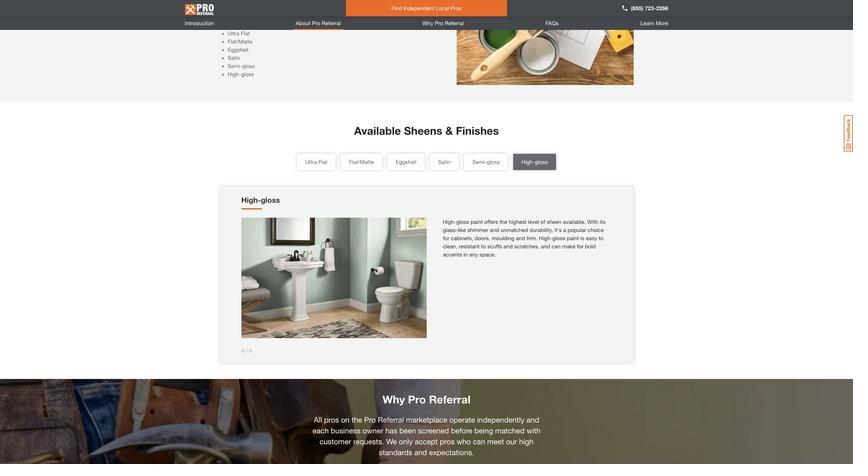 Task type: vqa. For each thing, say whether or not it's contained in the screenshot.
the middle Depot
no



Task type: describe. For each thing, give the bounding box(es) containing it.
0 vertical spatial to
[[599, 235, 604, 241]]

1 vertical spatial why pro referral
[[383, 393, 471, 406]]

our
[[219, 14, 228, 20]]

pro left you
[[312, 20, 320, 26]]

can inside all pros on the pro referral marketplace operate independently and each business owner has been screened before being matched with customer requests. we only accept pros who can meet our high standards and expectations.
[[473, 438, 485, 446]]

accents
[[443, 251, 462, 258]]

and inside 'our pros can paint your interior any color you can imagine, and in a variety of sheen options, including: ultra flat flat/matte eggshell satin semi-gloss high-gloss'
[[364, 14, 373, 20]]

2266
[[656, 5, 668, 11]]

paint samples, paint brush, and level tool image
[[456, 0, 634, 86]]

eggshell inside 'our pros can paint your interior any color you can imagine, and in a variety of sheen options, including: ultra flat flat/matte eggshell satin semi-gloss high-gloss'
[[228, 46, 248, 53]]

level
[[528, 219, 539, 225]]

(855)
[[631, 5, 643, 11]]

in inside high-gloss paint offers the highest level of sheen available. with its glass-like shimmer and unmatched durability, it's a popular choice for cabinets, doors, moulding and trim. high-gloss paint is easy to clean, resistant to scuffs and scratches, and can make for bold accents in any space.
[[464, 251, 468, 258]]

highest
[[509, 219, 527, 225]]

trim.
[[527, 235, 537, 241]]

variety
[[385, 14, 401, 20]]

been
[[399, 427, 416, 436]]

standards
[[379, 448, 412, 457]]

pro up marketplace
[[408, 393, 426, 406]]

has
[[385, 427, 397, 436]]

semi- inside semi-gloss button
[[472, 159, 487, 165]]

flat inside 'our pros can paint your interior any color you can imagine, and in a variety of sheen options, including: ultra flat flat/matte eggshell satin semi-gloss high-gloss'
[[241, 30, 250, 36]]

(855) 723-2266
[[631, 5, 668, 11]]

clean,
[[443, 243, 457, 250]]

eggshell inside button
[[396, 159, 416, 165]]

and down 'unmatched'
[[516, 235, 525, 241]]

like
[[458, 227, 466, 233]]

options,
[[219, 22, 239, 28]]

interior
[[279, 14, 295, 20]]

ultra flat
[[305, 159, 327, 165]]

choice
[[588, 227, 604, 233]]

it's
[[554, 227, 562, 233]]

introduction
[[185, 20, 214, 26]]

on
[[341, 416, 349, 425]]

easy
[[586, 235, 597, 241]]

2 6 from the left
[[249, 347, 252, 354]]

before
[[451, 427, 472, 436]]

find independent local pros
[[391, 5, 462, 11]]

ultra inside 'our pros can paint your interior any color you can imagine, and in a variety of sheen options, including: ultra flat flat/matte eggshell satin semi-gloss high-gloss'
[[228, 30, 239, 36]]

referral right 'color' at the left of the page
[[322, 20, 341, 26]]

being
[[474, 427, 493, 436]]

of inside high-gloss paint offers the highest level of sheen available. with its glass-like shimmer and unmatched durability, it's a popular choice for cabinets, doors, moulding and trim. high-gloss paint is easy to clean, resistant to scuffs and scratches, and can make for bold accents in any space.
[[541, 219, 545, 225]]

and up with
[[527, 416, 539, 425]]

/
[[246, 347, 248, 354]]

&
[[445, 124, 453, 137]]

cabinets,
[[451, 235, 473, 241]]

ultra flat button
[[297, 154, 335, 170]]

pro inside all pros on the pro referral marketplace operate independently and each business owner has been screened before being matched with customer requests. we only accept pros who can meet our high standards and expectations.
[[364, 416, 376, 425]]

2 horizontal spatial paint
[[567, 235, 579, 241]]

0 horizontal spatial to
[[481, 243, 486, 250]]

the inside all pros on the pro referral marketplace operate independently and each business owner has been screened before being matched with customer requests. we only accept pros who can meet our high standards and expectations.
[[352, 416, 362, 425]]

independent
[[404, 5, 434, 11]]

who
[[457, 438, 471, 446]]

screened
[[418, 427, 449, 436]]

with
[[527, 427, 541, 436]]

flat/matte button
[[341, 154, 382, 170]]

color
[[307, 14, 319, 20]]

each
[[313, 427, 329, 436]]

meet
[[487, 438, 504, 446]]

offers
[[484, 219, 498, 225]]

unmatched
[[501, 227, 528, 233]]

high
[[519, 438, 533, 446]]

operate
[[449, 416, 475, 425]]

bold
[[585, 243, 596, 250]]

all pros on the pro referral marketplace operate independently and each business owner has been screened before being matched with customer requests. we only accept pros who can meet our high standards and expectations.
[[313, 416, 541, 457]]

0 horizontal spatial for
[[443, 235, 449, 241]]

723-
[[645, 5, 656, 11]]

mint hi-gloss painted bathroom image
[[241, 218, 427, 338]]

flat/matte inside 'our pros can paint your interior any color you can imagine, and in a variety of sheen options, including: ultra flat flat/matte eggshell satin semi-gloss high-gloss'
[[228, 38, 252, 45]]

a inside 'our pros can paint your interior any color you can imagine, and in a variety of sheen options, including: ultra flat flat/matte eggshell satin semi-gloss high-gloss'
[[380, 14, 383, 20]]

finishes
[[456, 124, 499, 137]]

faqs
[[545, 20, 559, 26]]

all
[[314, 416, 322, 425]]

is
[[580, 235, 584, 241]]

high- inside button
[[522, 159, 535, 165]]

independently
[[477, 416, 524, 425]]

available.
[[563, 219, 586, 225]]

pros for all
[[324, 416, 339, 425]]

referral down "pros" at right
[[445, 20, 464, 26]]

the inside high-gloss paint offers the highest level of sheen available. with its glass-like shimmer and unmatched durability, it's a popular choice for cabinets, doors, moulding and trim. high-gloss paint is easy to clean, resistant to scuffs and scratches, and can make for bold accents in any space.
[[500, 219, 507, 225]]

paint inside 'our pros can paint your interior any color you can imagine, and in a variety of sheen options, including: ultra flat flat/matte eggshell satin semi-gloss high-gloss'
[[253, 14, 265, 20]]

and down accept
[[414, 448, 427, 457]]

scuffs
[[487, 243, 502, 250]]

about pro referral
[[296, 20, 341, 26]]

1 horizontal spatial paint
[[471, 219, 483, 225]]

resistant
[[459, 243, 480, 250]]

marketplace
[[406, 416, 447, 425]]

flat/matte inside button
[[349, 159, 374, 165]]

any inside 'our pros can paint your interior any color you can imagine, and in a variety of sheen options, including: ultra flat flat/matte eggshell satin semi-gloss high-gloss'
[[297, 14, 306, 20]]

and down durability,
[[541, 243, 550, 250]]

can up including:
[[242, 14, 251, 20]]

1 horizontal spatial for
[[577, 243, 583, 250]]

our pros can paint your interior any color you can imagine, and in a variety of sheen options, including: ultra flat flat/matte eggshell satin semi-gloss high-gloss
[[219, 14, 423, 77]]

high-gloss paint offers the highest level of sheen available. with its glass-like shimmer and unmatched durability, it's a popular choice for cabinets, doors, moulding and trim. high-gloss paint is easy to clean, resistant to scuffs and scratches, and can make for bold accents in any space.
[[443, 219, 605, 258]]

make
[[562, 243, 575, 250]]



Task type: locate. For each thing, give the bounding box(es) containing it.
1 horizontal spatial why
[[423, 20, 433, 26]]

more
[[656, 20, 668, 26]]

1 horizontal spatial ultra
[[305, 159, 317, 165]]

referral inside all pros on the pro referral marketplace operate independently and each business owner has been screened before being matched with customer requests. we only accept pros who can meet our high standards and expectations.
[[378, 416, 404, 425]]

0 vertical spatial of
[[402, 14, 407, 20]]

of inside 'our pros can paint your interior any color you can imagine, and in a variety of sheen options, including: ultra flat flat/matte eggshell satin semi-gloss high-gloss'
[[402, 14, 407, 20]]

1 horizontal spatial eggshell
[[396, 159, 416, 165]]

in down 'resistant' on the right
[[464, 251, 468, 258]]

6 right /
[[249, 347, 252, 354]]

paint down popular
[[567, 235, 579, 241]]

satin inside 'our pros can paint your interior any color you can imagine, and in a variety of sheen options, including: ultra flat flat/matte eggshell satin semi-gloss high-gloss'
[[228, 54, 240, 61]]

pro down local
[[435, 20, 443, 26]]

6 left /
[[241, 347, 244, 354]]

we
[[386, 438, 397, 446]]

pro
[[312, 20, 320, 26], [435, 20, 443, 26], [408, 393, 426, 406], [364, 416, 376, 425]]

0 horizontal spatial ultra
[[228, 30, 239, 36]]

high-
[[228, 71, 241, 77], [522, 159, 535, 165], [241, 196, 261, 205], [443, 219, 456, 225], [539, 235, 552, 241]]

1 horizontal spatial semi-
[[472, 159, 487, 165]]

customer
[[320, 438, 351, 446]]

why down find independent local pros button
[[423, 20, 433, 26]]

0 vertical spatial the
[[500, 219, 507, 225]]

glass-
[[443, 227, 458, 233]]

your
[[266, 14, 277, 20]]

and right imagine,
[[364, 14, 373, 20]]

durability,
[[530, 227, 553, 233]]

moulding
[[492, 235, 514, 241]]

sheen inside 'our pros can paint your interior any color you can imagine, and in a variety of sheen options, including: ultra flat flat/matte eggshell satin semi-gloss high-gloss'
[[408, 14, 423, 20]]

1 6 from the left
[[241, 347, 244, 354]]

learn more
[[640, 20, 668, 26]]

0 vertical spatial a
[[380, 14, 383, 20]]

satin
[[228, 54, 240, 61], [438, 159, 451, 165]]

0 vertical spatial high-gloss
[[522, 159, 548, 165]]

including:
[[241, 22, 264, 28]]

our
[[506, 438, 517, 446]]

0 horizontal spatial satin
[[228, 54, 240, 61]]

0 horizontal spatial of
[[402, 14, 407, 20]]

high-gloss button
[[513, 154, 556, 170]]

eggshell
[[228, 46, 248, 53], [396, 159, 416, 165]]

why
[[423, 20, 433, 26], [383, 393, 405, 406]]

1 vertical spatial a
[[563, 227, 566, 233]]

ultra inside button
[[305, 159, 317, 165]]

1 horizontal spatial flat/matte
[[349, 159, 374, 165]]

sheen down independent
[[408, 14, 423, 20]]

sheen inside high-gloss paint offers the highest level of sheen available. with its glass-like shimmer and unmatched durability, it's a popular choice for cabinets, doors, moulding and trim. high-gloss paint is easy to clean, resistant to scuffs and scratches, and can make for bold accents in any space.
[[547, 219, 561, 225]]

pros inside 'our pros can paint your interior any color you can imagine, and in a variety of sheen options, including: ultra flat flat/matte eggshell satin semi-gloss high-gloss'
[[230, 14, 241, 20]]

1 vertical spatial ultra
[[305, 159, 317, 165]]

why up has
[[383, 393, 405, 406]]

can down being
[[473, 438, 485, 446]]

can right you
[[331, 14, 340, 20]]

0 horizontal spatial 6
[[241, 347, 244, 354]]

0 vertical spatial why pro referral
[[423, 20, 464, 26]]

why pro referral up marketplace
[[383, 393, 471, 406]]

for
[[443, 235, 449, 241], [577, 243, 583, 250]]

semi- inside 'our pros can paint your interior any color you can imagine, and in a variety of sheen options, including: ultra flat flat/matte eggshell satin semi-gloss high-gloss'
[[228, 63, 242, 69]]

0 horizontal spatial a
[[380, 14, 383, 20]]

1 horizontal spatial sheen
[[547, 219, 561, 225]]

0 horizontal spatial in
[[374, 14, 379, 20]]

in inside 'our pros can paint your interior any color you can imagine, and in a variety of sheen options, including: ultra flat flat/matte eggshell satin semi-gloss high-gloss'
[[374, 14, 379, 20]]

can left make
[[552, 243, 561, 250]]

1 vertical spatial any
[[469, 251, 478, 258]]

of
[[402, 14, 407, 20], [541, 219, 545, 225]]

about
[[296, 20, 310, 26]]

local
[[436, 5, 449, 11]]

satin button
[[430, 154, 459, 170]]

the
[[500, 219, 507, 225], [352, 416, 362, 425]]

sheen
[[408, 14, 423, 20], [547, 219, 561, 225]]

1 horizontal spatial in
[[464, 251, 468, 258]]

available sheens & finishes
[[354, 124, 499, 137]]

popular
[[568, 227, 586, 233]]

in
[[374, 14, 379, 20], [464, 251, 468, 258]]

any down 'resistant' on the right
[[469, 251, 478, 258]]

paint up shimmer
[[471, 219, 483, 225]]

0 vertical spatial for
[[443, 235, 449, 241]]

find
[[391, 5, 402, 11]]

1 horizontal spatial satin
[[438, 159, 451, 165]]

1 vertical spatial flat/matte
[[349, 159, 374, 165]]

the right offers
[[500, 219, 507, 225]]

2 vertical spatial paint
[[567, 235, 579, 241]]

semi-gloss button
[[464, 154, 508, 170]]

0 vertical spatial satin
[[228, 54, 240, 61]]

0 vertical spatial flat/matte
[[228, 38, 252, 45]]

feedback link image
[[844, 115, 853, 152]]

0 horizontal spatial flat/matte
[[228, 38, 252, 45]]

of right variety
[[402, 14, 407, 20]]

0 horizontal spatial why
[[383, 393, 405, 406]]

a inside high-gloss paint offers the highest level of sheen available. with its glass-like shimmer and unmatched durability, it's a popular choice for cabinets, doors, moulding and trim. high-gloss paint is easy to clean, resistant to scuffs and scratches, and can make for bold accents in any space.
[[563, 227, 566, 233]]

pro referral logo image
[[185, 1, 214, 18]]

a left variety
[[380, 14, 383, 20]]

1 vertical spatial the
[[352, 416, 362, 425]]

referral
[[322, 20, 341, 26], [445, 20, 464, 26], [429, 393, 471, 406], [378, 416, 404, 425]]

0 vertical spatial ultra
[[228, 30, 239, 36]]

1 vertical spatial eggshell
[[396, 159, 416, 165]]

expectations.
[[429, 448, 474, 457]]

pros for our
[[230, 14, 241, 20]]

2 horizontal spatial pros
[[440, 438, 455, 446]]

pros up options,
[[230, 14, 241, 20]]

paint
[[253, 14, 265, 20], [471, 219, 483, 225], [567, 235, 579, 241]]

1 vertical spatial semi-
[[472, 159, 487, 165]]

to down doors,
[[481, 243, 486, 250]]

0 horizontal spatial pros
[[230, 14, 241, 20]]

pros
[[450, 5, 462, 11]]

high-gloss inside button
[[522, 159, 548, 165]]

1 horizontal spatial high-gloss
[[522, 159, 548, 165]]

imagine,
[[342, 14, 362, 20]]

0 horizontal spatial any
[[297, 14, 306, 20]]

scratches,
[[514, 243, 539, 250]]

(855) 723-2266 link
[[621, 4, 668, 12]]

to right easy
[[599, 235, 604, 241]]

find independent local pros button
[[346, 0, 507, 16]]

space.
[[479, 251, 496, 258]]

flat inside button
[[318, 159, 327, 165]]

1 horizontal spatial flat
[[318, 159, 327, 165]]

1 vertical spatial pros
[[324, 416, 339, 425]]

0 vertical spatial any
[[297, 14, 306, 20]]

business
[[331, 427, 361, 436]]

you
[[321, 14, 330, 20]]

6 / 6
[[241, 347, 252, 354]]

any inside high-gloss paint offers the highest level of sheen available. with its glass-like shimmer and unmatched durability, it's a popular choice for cabinets, doors, moulding and trim. high-gloss paint is easy to clean, resistant to scuffs and scratches, and can make for bold accents in any space.
[[469, 251, 478, 258]]

its
[[600, 219, 605, 225]]

a
[[380, 14, 383, 20], [563, 227, 566, 233]]

to
[[599, 235, 604, 241], [481, 243, 486, 250]]

1 vertical spatial why
[[383, 393, 405, 406]]

accept
[[415, 438, 438, 446]]

0 vertical spatial why
[[423, 20, 433, 26]]

requests.
[[353, 438, 384, 446]]

pros up expectations. on the bottom
[[440, 438, 455, 446]]

available
[[354, 124, 401, 137]]

for down is
[[577, 243, 583, 250]]

1 vertical spatial paint
[[471, 219, 483, 225]]

1 vertical spatial high-gloss
[[241, 196, 280, 205]]

0 horizontal spatial paint
[[253, 14, 265, 20]]

0 vertical spatial semi-
[[228, 63, 242, 69]]

0 vertical spatial pros
[[230, 14, 241, 20]]

0 horizontal spatial semi-
[[228, 63, 242, 69]]

why pro referral
[[423, 20, 464, 26], [383, 393, 471, 406]]

high- inside 'our pros can paint your interior any color you can imagine, and in a variety of sheen options, including: ultra flat flat/matte eggshell satin semi-gloss high-gloss'
[[228, 71, 241, 77]]

satin down &
[[438, 159, 451, 165]]

1 vertical spatial flat
[[318, 159, 327, 165]]

0 vertical spatial paint
[[253, 14, 265, 20]]

2 vertical spatial pros
[[440, 438, 455, 446]]

1 vertical spatial satin
[[438, 159, 451, 165]]

ultra
[[228, 30, 239, 36], [305, 159, 317, 165]]

owner
[[363, 427, 383, 436]]

1 vertical spatial of
[[541, 219, 545, 225]]

pro up 'owner' at left bottom
[[364, 416, 376, 425]]

referral up has
[[378, 416, 404, 425]]

any left 'color' at the left of the page
[[297, 14, 306, 20]]

and down moulding on the right bottom of the page
[[504, 243, 513, 250]]

and
[[364, 14, 373, 20], [490, 227, 499, 233], [516, 235, 525, 241], [504, 243, 513, 250], [541, 243, 550, 250], [527, 416, 539, 425], [414, 448, 427, 457]]

shimmer
[[467, 227, 488, 233]]

sheen up it's
[[547, 219, 561, 225]]

pros right all
[[324, 416, 339, 425]]

0 horizontal spatial flat
[[241, 30, 250, 36]]

the right the on in the bottom left of the page
[[352, 416, 362, 425]]

referral up operate
[[429, 393, 471, 406]]

can inside high-gloss paint offers the highest level of sheen available. with its glass-like shimmer and unmatched durability, it's a popular choice for cabinets, doors, moulding and trim. high-gloss paint is easy to clean, resistant to scuffs and scratches, and can make for bold accents in any space.
[[552, 243, 561, 250]]

with
[[587, 219, 598, 225]]

matched
[[495, 427, 525, 436]]

1 horizontal spatial of
[[541, 219, 545, 225]]

for up "clean,"
[[443, 235, 449, 241]]

0 vertical spatial in
[[374, 14, 379, 20]]

satin down options,
[[228, 54, 240, 61]]

gloss
[[242, 63, 255, 69], [241, 71, 254, 77], [487, 159, 500, 165], [535, 159, 548, 165], [261, 196, 280, 205], [456, 219, 469, 225], [552, 235, 565, 241]]

semi-gloss
[[472, 159, 500, 165]]

why pro referral down local
[[423, 20, 464, 26]]

pros
[[230, 14, 241, 20], [324, 416, 339, 425], [440, 438, 455, 446]]

1 vertical spatial in
[[464, 251, 468, 258]]

1 horizontal spatial any
[[469, 251, 478, 258]]

1 horizontal spatial the
[[500, 219, 507, 225]]

0 horizontal spatial eggshell
[[228, 46, 248, 53]]

1 horizontal spatial a
[[563, 227, 566, 233]]

0 horizontal spatial sheen
[[408, 14, 423, 20]]

a right it's
[[563, 227, 566, 233]]

only
[[399, 438, 413, 446]]

0 vertical spatial flat
[[241, 30, 250, 36]]

sheens
[[404, 124, 442, 137]]

satin inside button
[[438, 159, 451, 165]]

paint up including:
[[253, 14, 265, 20]]

1 vertical spatial for
[[577, 243, 583, 250]]

0 vertical spatial eggshell
[[228, 46, 248, 53]]

1 horizontal spatial 6
[[249, 347, 252, 354]]

1 vertical spatial to
[[481, 243, 486, 250]]

learn
[[640, 20, 654, 26]]

doors,
[[475, 235, 490, 241]]

0 horizontal spatial high-gloss
[[241, 196, 280, 205]]

in left variety
[[374, 14, 379, 20]]

1 horizontal spatial to
[[599, 235, 604, 241]]

1 horizontal spatial pros
[[324, 416, 339, 425]]

flat
[[241, 30, 250, 36], [318, 159, 327, 165]]

0 vertical spatial sheen
[[408, 14, 423, 20]]

6
[[241, 347, 244, 354], [249, 347, 252, 354]]

and down offers
[[490, 227, 499, 233]]

eggshell button
[[388, 154, 425, 170]]

1 vertical spatial sheen
[[547, 219, 561, 225]]

of up durability,
[[541, 219, 545, 225]]

0 horizontal spatial the
[[352, 416, 362, 425]]



